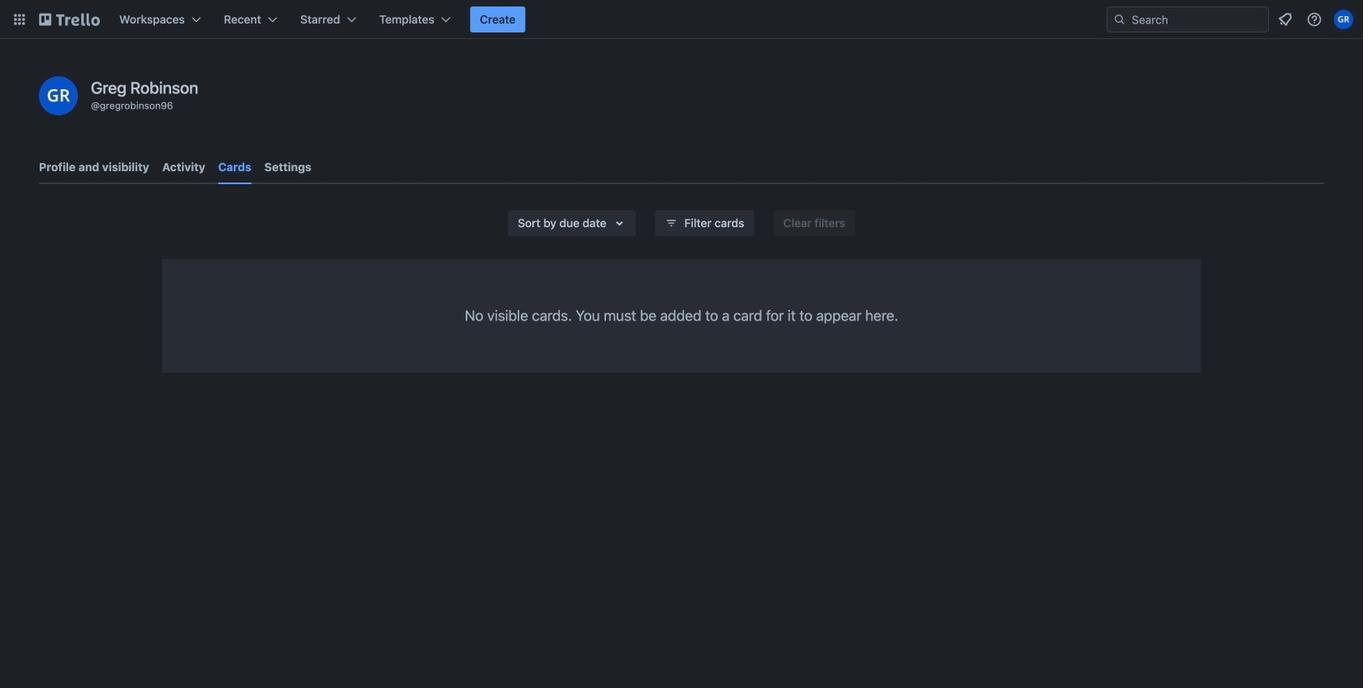Task type: locate. For each thing, give the bounding box(es) containing it.
0 horizontal spatial greg robinson (gregrobinson96) image
[[39, 76, 78, 115]]

greg robinson (gregrobinson96) image down back to home image
[[39, 76, 78, 115]]

0 vertical spatial greg robinson (gregrobinson96) image
[[1335, 10, 1354, 29]]

search image
[[1114, 13, 1127, 26]]

open information menu image
[[1307, 11, 1323, 28]]

greg robinson (gregrobinson96) image right open information menu icon
[[1335, 10, 1354, 29]]

greg robinson (gregrobinson96) image
[[1335, 10, 1354, 29], [39, 76, 78, 115]]

Search field
[[1127, 8, 1269, 31]]



Task type: describe. For each thing, give the bounding box(es) containing it.
0 notifications image
[[1276, 10, 1296, 29]]

1 horizontal spatial greg robinson (gregrobinson96) image
[[1335, 10, 1354, 29]]

1 vertical spatial greg robinson (gregrobinson96) image
[[39, 76, 78, 115]]

back to home image
[[39, 6, 100, 32]]

primary element
[[0, 0, 1364, 39]]



Task type: vqa. For each thing, say whether or not it's contained in the screenshot.
Taco'S Co. text box
no



